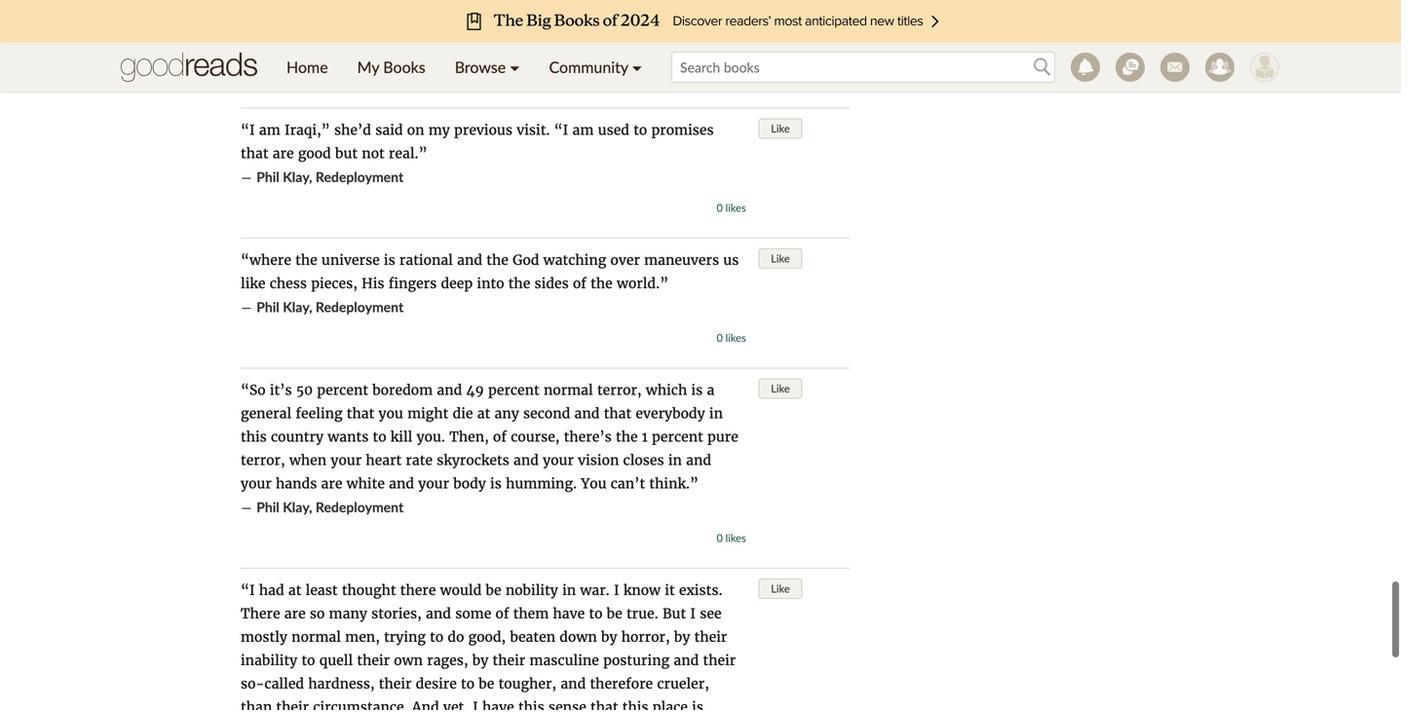 Task type: locate. For each thing, give the bounding box(es) containing it.
3 klay, from the top
[[283, 299, 312, 315]]

hands
[[276, 475, 317, 493]]

be left true.
[[607, 605, 622, 623]]

3 0 likes link from the top
[[717, 331, 746, 344]]

redeployment link down white
[[316, 499, 404, 516]]

0 for us
[[717, 331, 723, 344]]

redeployment link up my
[[316, 38, 404, 55]]

2 redeployment from the top
[[316, 169, 404, 185]]

universe
[[321, 251, 380, 269]]

2 horizontal spatial percent
[[652, 428, 703, 446]]

that up wants
[[347, 405, 375, 422]]

4 0 likes from the top
[[717, 532, 746, 545]]

sides
[[535, 275, 569, 292]]

to right used
[[634, 121, 647, 139]]

1 like from the top
[[771, 122, 790, 135]]

1 vertical spatial are
[[321, 475, 342, 493]]

be up some at the bottom
[[486, 582, 501, 599]]

normal down so
[[292, 629, 341, 646]]

klay, inside "so it's 50 percent boredom and 49 percent normal terror, which is a general feeling that you might die at any second and that everybody in this country wants to kill you. then, of course, there's the 1 percent pure terror, when your heart rate skyrockets and your vision closes in and your hands are white and your body is humming. you can't think." ― phil klay, redeployment
[[283, 499, 312, 516]]

normal inside "i had at least thought there would be nobility in war. i know it exists. there are so many stories, and some of them have to be true. but i see mostly normal men, trying to do good, beaten down by horror, by their inability to quell their own rages, by their masculine posturing and their so-called hardness, their desire to be tougher, and therefore crueler, than their circumstance. and yet, i have this sense that this pla
[[292, 629, 341, 646]]

to left kill
[[373, 428, 386, 446]]

"so it's 50 percent boredom and 49 percent normal terror, which is a general feeling that you might die at any second and that everybody in this country wants to kill you. then, of course, there's the 1 percent pure terror, when your heart rate skyrockets and your vision closes in and your hands are white and your body is humming. you can't think." ― phil klay, redeployment
[[241, 382, 739, 516]]

1 vertical spatial be
[[607, 605, 622, 623]]

their up the tougher, at left
[[493, 652, 525, 669]]

3 likes from the top
[[726, 331, 746, 344]]

2 horizontal spatial is
[[691, 382, 703, 399]]

are
[[273, 145, 294, 162], [321, 475, 342, 493], [284, 605, 306, 623]]

their down men,
[[357, 652, 390, 669]]

4 klay, from the top
[[283, 499, 312, 516]]

percent up feeling
[[317, 382, 368, 399]]

books
[[383, 57, 426, 76]]

1 like link from the top
[[758, 118, 803, 139]]

hardness,
[[308, 675, 375, 693]]

menu
[[272, 43, 657, 92]]

1 vertical spatial in
[[668, 452, 682, 469]]

exists.
[[679, 582, 723, 599]]

klay, inside "where the universe is rational and the god watching over maneuvers us like chess pieces, his fingers deep into the sides of the world." ― phil klay, redeployment
[[283, 299, 312, 315]]

klay, down good
[[283, 169, 312, 185]]

0 likes for is
[[717, 532, 746, 545]]

0 likes
[[717, 71, 746, 84], [717, 201, 746, 214], [717, 331, 746, 344], [717, 532, 746, 545]]

redeployment down his
[[316, 299, 404, 315]]

know
[[624, 582, 661, 599]]

redeployment link for percent
[[316, 499, 404, 516]]

i left see
[[690, 605, 696, 623]]

by right down
[[601, 629, 617, 646]]

0 vertical spatial be
[[486, 582, 501, 599]]

▾ right browse
[[510, 57, 520, 76]]

redeployment down white
[[316, 499, 404, 516]]

4 0 from the top
[[717, 532, 723, 545]]

is right body
[[490, 475, 502, 493]]

2 redeployment link from the top
[[316, 169, 404, 185]]

0 likes for used
[[717, 201, 746, 214]]

2 0 likes link from the top
[[717, 201, 746, 214]]

see
[[700, 605, 722, 623]]

2 ▾ from the left
[[632, 57, 642, 76]]

1 vertical spatial have
[[482, 699, 514, 710]]

feeling
[[296, 405, 343, 422]]

to inside "so it's 50 percent boredom and 49 percent normal terror, which is a general feeling that you might die at any second and that everybody in this country wants to kill you. then, of course, there's the 1 percent pure terror, when your heart rate skyrockets and your vision closes in and your hands are white and your body is humming. you can't think." ― phil klay, redeployment
[[373, 428, 386, 446]]

the down "over"
[[591, 275, 613, 292]]

1 horizontal spatial have
[[553, 605, 585, 623]]

the left 1
[[616, 428, 638, 446]]

0 horizontal spatial ▾
[[510, 57, 520, 76]]

0 horizontal spatial normal
[[292, 629, 341, 646]]

it's
[[270, 382, 292, 399]]

2 vertical spatial are
[[284, 605, 306, 623]]

my
[[357, 57, 379, 76]]

0 vertical spatial normal
[[544, 382, 593, 399]]

the inside "so it's 50 percent boredom and 49 percent normal terror, which is a general feeling that you might die at any second and that everybody in this country wants to kill you. then, of course, there's the 1 percent pure terror, when your heart rate skyrockets and your vision closes in and your hands are white and your body is humming. you can't think." ― phil klay, redeployment
[[616, 428, 638, 446]]

3 0 from the top
[[717, 331, 723, 344]]

at inside "i had at least thought there would be nobility in war. i know it exists. there are so many stories, and some of them have to be true. but i see mostly normal men, trying to do good, beaten down by horror, by their inability to quell their own rages, by their masculine posturing and their so-called hardness, their desire to be tougher, and therefore crueler, than their circumstance. and yet, i have this sense that this pla
[[288, 582, 302, 599]]

of
[[573, 275, 587, 292], [493, 428, 507, 446], [496, 605, 509, 623]]

pure
[[708, 428, 739, 446]]

0 vertical spatial have
[[553, 605, 585, 623]]

on
[[407, 121, 424, 139]]

terror, left which
[[597, 382, 642, 399]]

1 horizontal spatial ▾
[[632, 57, 642, 76]]

2 horizontal spatial in
[[709, 405, 723, 422]]

1 ▾ from the left
[[510, 57, 520, 76]]

49
[[466, 382, 484, 399]]

0 horizontal spatial at
[[288, 582, 302, 599]]

▾ right community
[[632, 57, 642, 76]]

1 vertical spatial normal
[[292, 629, 341, 646]]

to inside "i am iraqi," she'd said on my previous visit. "i am used to promises that are good but not real." ― phil klay, redeployment
[[634, 121, 647, 139]]

1 horizontal spatial at
[[477, 405, 490, 422]]

inbox image
[[1161, 53, 1190, 82]]

"i left iraqi,"
[[241, 121, 255, 139]]

3 like link from the top
[[758, 379, 803, 399]]

to up the yet,
[[461, 675, 475, 693]]

4 phil from the top
[[257, 499, 279, 516]]

this inside "so it's 50 percent boredom and 49 percent normal terror, which is a general feeling that you might die at any second and that everybody in this country wants to kill you. then, of course, there's the 1 percent pure terror, when your heart rate skyrockets and your vision closes in and your hands are white and your body is humming. you can't think." ― phil klay, redeployment
[[241, 428, 267, 446]]

2 like from the top
[[771, 252, 790, 265]]

think."
[[649, 475, 699, 493]]

the down god
[[508, 275, 530, 292]]

0 horizontal spatial this
[[241, 428, 267, 446]]

real."
[[389, 145, 427, 162]]

3 redeployment from the top
[[316, 299, 404, 315]]

world."
[[617, 275, 669, 292]]

▾ for community ▾
[[632, 57, 642, 76]]

general
[[241, 405, 292, 422]]

▾ inside dropdown button
[[510, 57, 520, 76]]

good,
[[468, 629, 506, 646]]

masculine
[[530, 652, 599, 669]]

of inside "where the universe is rational and the god watching over maneuvers us like chess pieces, his fingers deep into the sides of the world." ― phil klay, redeployment
[[573, 275, 587, 292]]

i right the yet,
[[473, 699, 478, 710]]

2 am from the left
[[573, 121, 594, 139]]

0 for used
[[717, 201, 723, 214]]

―
[[241, 38, 252, 56], [241, 169, 252, 186], [241, 299, 252, 316], [241, 499, 252, 516]]

2 like link from the top
[[758, 249, 803, 269]]

own
[[394, 652, 423, 669]]

▾ inside popup button
[[632, 57, 642, 76]]

redeployment link down but
[[316, 169, 404, 185]]

in down a
[[709, 405, 723, 422]]

like link for "where the universe is rational and the god watching over maneuvers us like chess pieces, his fingers deep into the sides of the world."
[[758, 249, 803, 269]]

war.
[[580, 582, 610, 599]]

percent
[[317, 382, 368, 399], [488, 382, 540, 399], [652, 428, 703, 446]]

1 horizontal spatial normal
[[544, 382, 593, 399]]

2 klay, from the top
[[283, 169, 312, 185]]

are down when
[[321, 475, 342, 493]]

klay, down hands
[[283, 499, 312, 516]]

of down watching
[[573, 275, 587, 292]]

1 horizontal spatial in
[[668, 452, 682, 469]]

terror, up hands
[[241, 452, 285, 469]]

normal up second
[[544, 382, 593, 399]]

are left so
[[284, 605, 306, 623]]

be left the tougher, at left
[[479, 675, 494, 693]]

4 like link from the top
[[758, 579, 803, 599]]

2 vertical spatial i
[[473, 699, 478, 710]]

boredom
[[372, 382, 433, 399]]

and down pure
[[686, 452, 711, 469]]

this down general
[[241, 428, 267, 446]]

0 likes for us
[[717, 331, 746, 344]]

home
[[287, 57, 328, 76]]

4 0 likes link from the top
[[717, 532, 746, 545]]

1 horizontal spatial by
[[601, 629, 617, 646]]

in
[[709, 405, 723, 422], [668, 452, 682, 469], [562, 582, 576, 599]]

4 redeployment link from the top
[[316, 499, 404, 516]]

0 horizontal spatial in
[[562, 582, 576, 599]]

nobility
[[506, 582, 558, 599]]

are inside "so it's 50 percent boredom and 49 percent normal terror, which is a general feeling that you might die at any second and that everybody in this country wants to kill you. then, of course, there's the 1 percent pure terror, when your heart rate skyrockets and your vision closes in and your hands are white and your body is humming. you can't think." ― phil klay, redeployment
[[321, 475, 342, 493]]

by down but on the bottom of page
[[674, 629, 690, 646]]

this
[[241, 428, 267, 446], [518, 699, 544, 710], [622, 699, 649, 710]]

2 phil from the top
[[257, 169, 279, 185]]

to
[[634, 121, 647, 139], [373, 428, 386, 446], [589, 605, 603, 623], [430, 629, 444, 646], [302, 652, 315, 669], [461, 675, 475, 693]]

by down the good,
[[472, 652, 489, 669]]

2 0 from the top
[[717, 201, 723, 214]]

like for "i am iraqi," she'd said on my previous visit. "i am used to promises that are good but not real."
[[771, 122, 790, 135]]

klay,
[[283, 38, 312, 55], [283, 169, 312, 185], [283, 299, 312, 315], [283, 499, 312, 516]]

of down any
[[493, 428, 507, 446]]

is left a
[[691, 382, 703, 399]]

that down therefore
[[591, 699, 618, 710]]

chess
[[270, 275, 307, 292]]

least
[[306, 582, 338, 599]]

― down like
[[241, 299, 252, 316]]

percent up any
[[488, 382, 540, 399]]

― inside "so it's 50 percent boredom and 49 percent normal terror, which is a general feeling that you might die at any second and that everybody in this country wants to kill you. then, of course, there's the 1 percent pure terror, when your heart rate skyrockets and your vision closes in and your hands are white and your body is humming. you can't think." ― phil klay, redeployment
[[241, 499, 252, 516]]

phil inside "so it's 50 percent boredom and 49 percent normal terror, which is a general feeling that you might die at any second and that everybody in this country wants to kill you. then, of course, there's the 1 percent pure terror, when your heart rate skyrockets and your vision closes in and your hands are white and your body is humming. you can't think." ― phil klay, redeployment
[[257, 499, 279, 516]]

― down general
[[241, 499, 252, 516]]

redeployment up my
[[316, 38, 404, 55]]

at inside "so it's 50 percent boredom and 49 percent normal terror, which is a general feeling that you might die at any second and that everybody in this country wants to kill you. then, of course, there's the 1 percent pure terror, when your heart rate skyrockets and your vision closes in and your hands are white and your body is humming. you can't think." ― phil klay, redeployment
[[477, 405, 490, 422]]

1 vertical spatial terror,
[[241, 452, 285, 469]]

the up into
[[487, 251, 509, 269]]

circumstance.
[[313, 699, 408, 710]]

1 redeployment from the top
[[316, 38, 404, 55]]

percent down everybody
[[652, 428, 703, 446]]

1 0 likes link from the top
[[717, 71, 746, 84]]

"i inside "i had at least thought there would be nobility in war. i know it exists. there are so many stories, and some of them have to be true. but i see mostly normal men, trying to do good, beaten down by horror, by their inability to quell their own rages, by their masculine posturing and their so-called hardness, their desire to be tougher, and therefore crueler, than their circumstance. and yet, i have this sense that this pla
[[241, 582, 255, 599]]

1 horizontal spatial i
[[614, 582, 619, 599]]

0 vertical spatial at
[[477, 405, 490, 422]]

1 vertical spatial is
[[691, 382, 703, 399]]

klay, up home
[[283, 38, 312, 55]]

"i for that
[[241, 121, 255, 139]]

you
[[379, 405, 403, 422]]

redeployment link for is
[[316, 299, 404, 315]]

1 redeployment link from the top
[[316, 38, 404, 55]]

have up down
[[553, 605, 585, 623]]

is
[[384, 251, 395, 269], [691, 382, 703, 399], [490, 475, 502, 493]]

browse
[[455, 57, 506, 76]]

called
[[264, 675, 304, 693]]

sam green image
[[1250, 53, 1280, 82]]

― left home link
[[241, 38, 252, 56]]

0 vertical spatial is
[[384, 251, 395, 269]]

at right die
[[477, 405, 490, 422]]

thought
[[342, 582, 396, 599]]

0 vertical spatial terror,
[[597, 382, 642, 399]]

klay, down chess
[[283, 299, 312, 315]]

like link
[[758, 118, 803, 139], [758, 249, 803, 269], [758, 379, 803, 399], [758, 579, 803, 599]]

have down the tougher, at left
[[482, 699, 514, 710]]

2 likes from the top
[[726, 201, 746, 214]]

4 likes from the top
[[726, 532, 746, 545]]

3 0 likes from the top
[[717, 331, 746, 344]]

their
[[694, 629, 727, 646], [357, 652, 390, 669], [493, 652, 525, 669], [703, 652, 736, 669], [379, 675, 412, 693], [276, 699, 309, 710]]

4 like from the top
[[771, 582, 790, 595]]

is up his
[[384, 251, 395, 269]]

2 ― from the top
[[241, 169, 252, 186]]

0 vertical spatial are
[[273, 145, 294, 162]]

3 ― from the top
[[241, 299, 252, 316]]

1
[[642, 428, 648, 446]]

i right war.
[[614, 582, 619, 599]]

redeployment inside "so it's 50 percent boredom and 49 percent normal terror, which is a general feeling that you might die at any second and that everybody in this country wants to kill you. then, of course, there's the 1 percent pure terror, when your heart rate skyrockets and your vision closes in and your hands are white and your body is humming. you can't think." ― phil klay, redeployment
[[316, 499, 404, 516]]

"i
[[241, 121, 255, 139], [554, 121, 568, 139], [241, 582, 255, 599]]

deep
[[441, 275, 473, 292]]

you
[[581, 475, 607, 493]]

and inside "where the universe is rational and the god watching over maneuvers us like chess pieces, his fingers deep into the sides of the world." ― phil klay, redeployment
[[457, 251, 482, 269]]

over
[[611, 251, 640, 269]]

quell
[[319, 652, 353, 669]]

3 like from the top
[[771, 382, 790, 395]]

1 vertical spatial of
[[493, 428, 507, 446]]

likes for us
[[726, 331, 746, 344]]

that left good
[[241, 145, 269, 162]]

1 klay, from the top
[[283, 38, 312, 55]]

"i left the had
[[241, 582, 255, 599]]

2 0 likes from the top
[[717, 201, 746, 214]]

fingers
[[389, 275, 437, 292]]

am left iraqi,"
[[259, 121, 280, 139]]

heart
[[366, 452, 402, 469]]

3 redeployment link from the top
[[316, 299, 404, 315]]

1 vertical spatial i
[[690, 605, 696, 623]]

this down the tougher, at left
[[518, 699, 544, 710]]

4 ― from the top
[[241, 499, 252, 516]]

to left do
[[430, 629, 444, 646]]

that
[[241, 145, 269, 162], [347, 405, 375, 422], [604, 405, 632, 422], [591, 699, 618, 710]]

your left hands
[[241, 475, 272, 493]]

in up think."
[[668, 452, 682, 469]]

0
[[717, 71, 723, 84], [717, 201, 723, 214], [717, 331, 723, 344], [717, 532, 723, 545]]

true.
[[627, 605, 659, 623]]

0 horizontal spatial is
[[384, 251, 395, 269]]

1 likes from the top
[[726, 71, 746, 84]]

▾
[[510, 57, 520, 76], [632, 57, 642, 76]]

of up the good,
[[496, 605, 509, 623]]

it
[[665, 582, 675, 599]]

course,
[[511, 428, 560, 446]]

redeployment down but
[[316, 169, 404, 185]]

redeployment link down his
[[316, 299, 404, 315]]

1 phil from the top
[[257, 38, 279, 55]]

― up the "where
[[241, 169, 252, 186]]

0 vertical spatial of
[[573, 275, 587, 292]]

and up there's on the bottom left of page
[[575, 405, 600, 422]]

0 vertical spatial in
[[709, 405, 723, 422]]

redeployment inside "i am iraqi," she'd said on my previous visit. "i am used to promises that are good but not real." ― phil klay, redeployment
[[316, 169, 404, 185]]

likes
[[726, 71, 746, 84], [726, 201, 746, 214], [726, 331, 746, 344], [726, 532, 746, 545]]

1 vertical spatial at
[[288, 582, 302, 599]]

their down called
[[276, 699, 309, 710]]

and up the deep
[[457, 251, 482, 269]]

"so
[[241, 382, 266, 399]]

in left war.
[[562, 582, 576, 599]]

am left used
[[573, 121, 594, 139]]

this down therefore
[[622, 699, 649, 710]]

0 horizontal spatial am
[[259, 121, 280, 139]]

2 vertical spatial is
[[490, 475, 502, 493]]

3 phil from the top
[[257, 299, 279, 315]]

are left good
[[273, 145, 294, 162]]

4 redeployment from the top
[[316, 499, 404, 516]]

2 horizontal spatial this
[[622, 699, 649, 710]]

1 am from the left
[[259, 121, 280, 139]]

good
[[298, 145, 331, 162]]

2 vertical spatial in
[[562, 582, 576, 599]]

at right the had
[[288, 582, 302, 599]]

normal inside "so it's 50 percent boredom and 49 percent normal terror, which is a general feeling that you might die at any second and that everybody in this country wants to kill you. then, of course, there's the 1 percent pure terror, when your heart rate skyrockets and your vision closes in and your hands are white and your body is humming. you can't think." ― phil klay, redeployment
[[544, 382, 593, 399]]

1 horizontal spatial am
[[573, 121, 594, 139]]

2 vertical spatial of
[[496, 605, 509, 623]]



Task type: vqa. For each thing, say whether or not it's contained in the screenshot.
the leftmost Fantasy
no



Task type: describe. For each thing, give the bounding box(es) containing it.
into
[[477, 275, 504, 292]]

visit.
[[517, 121, 550, 139]]

in inside "i had at least thought there would be nobility in war. i know it exists. there are so many stories, and some of them have to be true. but i see mostly normal men, trying to do good, beaten down by horror, by their inability to quell their own rages, by their masculine posturing and their so-called hardness, their desire to be tougher, and therefore crueler, than their circumstance. and yet, i have this sense that this pla
[[562, 582, 576, 599]]

that up there's on the bottom left of page
[[604, 405, 632, 422]]

▾ for browse ▾
[[510, 57, 520, 76]]

like
[[241, 275, 266, 292]]

2 horizontal spatial i
[[690, 605, 696, 623]]

to left quell
[[302, 652, 315, 669]]

community
[[549, 57, 628, 76]]

yet,
[[443, 699, 469, 710]]

"i am iraqi," she'd said on my previous visit. "i am used to promises that are good but not real." ― phil klay, redeployment
[[241, 121, 714, 186]]

humming.
[[506, 475, 577, 493]]

their up "crueler,"
[[703, 652, 736, 669]]

your up humming.
[[543, 452, 574, 469]]

their down see
[[694, 629, 727, 646]]

0 horizontal spatial terror,
[[241, 452, 285, 469]]

many
[[329, 605, 367, 623]]

die
[[453, 405, 473, 422]]

0 horizontal spatial by
[[472, 652, 489, 669]]

rages,
[[427, 652, 468, 669]]

do
[[448, 629, 464, 646]]

like for "where the universe is rational and the god watching over maneuvers us like chess pieces, his fingers deep into the sides of the world."
[[771, 252, 790, 265]]

there
[[241, 605, 280, 623]]

Search for books to add to your shelves search field
[[671, 52, 1055, 83]]

redeployment inside "where the universe is rational and the god watching over maneuvers us like chess pieces, his fingers deep into the sides of the world." ― phil klay, redeployment
[[316, 299, 404, 315]]

redeployment link for she'd
[[316, 169, 404, 185]]

can't
[[611, 475, 645, 493]]

and
[[412, 699, 439, 710]]

0 horizontal spatial i
[[473, 699, 478, 710]]

like link for "so it's 50 percent boredom and 49 percent normal terror, which is a general feeling that you might die at any second and that everybody in this country wants to kill you. then, of course, there's the 1 percent pure terror, when your heart rate skyrockets and your vision closes in and your hands are white and your body is humming. you can't think."
[[758, 379, 803, 399]]

had
[[259, 582, 284, 599]]

1 horizontal spatial terror,
[[597, 382, 642, 399]]

promises
[[651, 121, 714, 139]]

there's
[[564, 428, 612, 446]]

mostly
[[241, 629, 287, 646]]

not
[[362, 145, 385, 162]]

them
[[513, 605, 549, 623]]

my group discussions image
[[1116, 53, 1145, 82]]

some
[[455, 605, 491, 623]]

inability
[[241, 652, 297, 669]]

down
[[560, 629, 597, 646]]

browse ▾
[[455, 57, 520, 76]]

rational
[[399, 251, 453, 269]]

notifications image
[[1071, 53, 1100, 82]]

their down the own
[[379, 675, 412, 693]]

0 likes link for us
[[717, 331, 746, 344]]

― inside "where the universe is rational and the god watching over maneuvers us like chess pieces, his fingers deep into the sides of the world." ― phil klay, redeployment
[[241, 299, 252, 316]]

2 vertical spatial be
[[479, 675, 494, 693]]

so
[[310, 605, 325, 623]]

but
[[663, 605, 686, 623]]

rate
[[406, 452, 433, 469]]

desire
[[416, 675, 457, 693]]

there
[[400, 582, 436, 599]]

0 for is
[[717, 532, 723, 545]]

your down wants
[[331, 452, 362, 469]]

second
[[523, 405, 570, 422]]

and down rate
[[389, 475, 414, 493]]

2 horizontal spatial by
[[674, 629, 690, 646]]

my books link
[[343, 43, 440, 92]]

1 0 from the top
[[717, 71, 723, 84]]

community ▾ button
[[535, 43, 657, 92]]

then,
[[449, 428, 489, 446]]

0 horizontal spatial have
[[482, 699, 514, 710]]

everybody
[[636, 405, 705, 422]]

kill
[[391, 428, 413, 446]]

"i for exists.
[[241, 582, 255, 599]]

and up do
[[426, 605, 451, 623]]

would
[[440, 582, 482, 599]]

a
[[707, 382, 715, 399]]

when
[[289, 452, 327, 469]]

vision
[[578, 452, 619, 469]]

0 horizontal spatial percent
[[317, 382, 368, 399]]

that inside "i had at least thought there would be nobility in war. i know it exists. there are so many stories, and some of them have to be true. but i see mostly normal men, trying to do good, beaten down by horror, by their inability to quell their own rages, by their masculine posturing and their so-called hardness, their desire to be tougher, and therefore crueler, than their circumstance. and yet, i have this sense that this pla
[[591, 699, 618, 710]]

"where the universe is rational and the god watching over maneuvers us like chess pieces, his fingers deep into the sides of the world." ― phil klay, redeployment
[[241, 251, 739, 316]]

used
[[598, 121, 630, 139]]

maneuvers
[[644, 251, 719, 269]]

― phil klay, redeployment
[[241, 38, 404, 56]]

likes for used
[[726, 201, 746, 214]]

my
[[429, 121, 450, 139]]

redeployment inside "― phil klay, redeployment"
[[316, 38, 404, 55]]

trying
[[384, 629, 426, 646]]

and down course,
[[514, 452, 539, 469]]

and up sense
[[561, 675, 586, 693]]

closes
[[623, 452, 664, 469]]

sense
[[549, 699, 586, 710]]

god
[[513, 251, 539, 269]]

0 likes link for used
[[717, 201, 746, 214]]

phil inside "― phil klay, redeployment"
[[257, 38, 279, 55]]

crueler,
[[657, 675, 709, 693]]

are inside "i had at least thought there would be nobility in war. i know it exists. there are so many stories, and some of them have to be true. but i see mostly normal men, trying to do good, beaten down by horror, by their inability to quell their own rages, by their masculine posturing and their so-called hardness, their desire to be tougher, and therefore crueler, than their circumstance. and yet, i have this sense that this pla
[[284, 605, 306, 623]]

that inside "i am iraqi," she'd said on my previous visit. "i am used to promises that are good but not real." ― phil klay, redeployment
[[241, 145, 269, 162]]

of inside "so it's 50 percent boredom and 49 percent normal terror, which is a general feeling that you might die at any second and that everybody in this country wants to kill you. then, of course, there's the 1 percent pure terror, when your heart rate skyrockets and your vision closes in and your hands are white and your body is humming. you can't think." ― phil klay, redeployment
[[493, 428, 507, 446]]

you.
[[417, 428, 445, 446]]

white
[[347, 475, 385, 493]]

menu containing home
[[272, 43, 657, 92]]

"i right visit.
[[554, 121, 568, 139]]

which
[[646, 382, 687, 399]]

your down rate
[[418, 475, 449, 493]]

1 0 likes from the top
[[717, 71, 746, 84]]

Search books text field
[[671, 52, 1055, 83]]

posturing
[[603, 652, 670, 669]]

0 likes link for is
[[717, 532, 746, 545]]

the up chess
[[295, 251, 317, 269]]

phil inside "where the universe is rational and the god watching over maneuvers us like chess pieces, his fingers deep into the sides of the world." ― phil klay, redeployment
[[257, 299, 279, 315]]

tougher,
[[499, 675, 557, 693]]

like for "so it's 50 percent boredom and 49 percent normal terror, which is a general feeling that you might die at any second and that everybody in this country wants to kill you. then, of course, there's the 1 percent pure terror, when your heart rate skyrockets and your vision closes in and your hands are white and your body is humming. you can't think."
[[771, 382, 790, 395]]

previous
[[454, 121, 513, 139]]

skyrockets
[[437, 452, 509, 469]]

watching
[[543, 251, 606, 269]]

men,
[[345, 629, 380, 646]]

said
[[375, 121, 403, 139]]

to down war.
[[589, 605, 603, 623]]

0 vertical spatial i
[[614, 582, 619, 599]]

his
[[362, 275, 384, 292]]

of inside "i had at least thought there would be nobility in war. i know it exists. there are so many stories, and some of them have to be true. but i see mostly normal men, trying to do good, beaten down by horror, by their inability to quell their own rages, by their masculine posturing and their so-called hardness, their desire to be tougher, and therefore crueler, than their circumstance. and yet, i have this sense that this pla
[[496, 605, 509, 623]]

iraqi,"
[[285, 121, 330, 139]]

like link for "i am iraqi," she'd said on my previous visit. "i am used to promises that are good but not real."
[[758, 118, 803, 139]]

klay, inside "i am iraqi," she'd said on my previous visit. "i am used to promises that are good but not real." ― phil klay, redeployment
[[283, 169, 312, 185]]

therefore
[[590, 675, 653, 693]]

― inside "i am iraqi," she'd said on my previous visit. "i am used to promises that are good but not real." ― phil klay, redeployment
[[241, 169, 252, 186]]

1 horizontal spatial is
[[490, 475, 502, 493]]

country
[[271, 428, 324, 446]]

1 ― from the top
[[241, 38, 252, 56]]

likes for is
[[726, 532, 746, 545]]

wants
[[328, 428, 369, 446]]

1 horizontal spatial this
[[518, 699, 544, 710]]

klay, inside "― phil klay, redeployment"
[[283, 38, 312, 55]]

phil inside "i am iraqi," she'd said on my previous visit. "i am used to promises that are good but not real." ― phil klay, redeployment
[[257, 169, 279, 185]]

pieces,
[[311, 275, 358, 292]]

and up "crueler,"
[[674, 652, 699, 669]]

friend requests image
[[1205, 53, 1235, 82]]

community ▾
[[549, 57, 642, 76]]

my books
[[357, 57, 426, 76]]

any
[[495, 405, 519, 422]]

is inside "where the universe is rational and the god watching over maneuvers us like chess pieces, his fingers deep into the sides of the world." ― phil klay, redeployment
[[384, 251, 395, 269]]

1 horizontal spatial percent
[[488, 382, 540, 399]]

but
[[335, 145, 358, 162]]

are inside "i am iraqi," she'd said on my previous visit. "i am used to promises that are good but not real." ― phil klay, redeployment
[[273, 145, 294, 162]]

might
[[407, 405, 449, 422]]

and left 49
[[437, 382, 462, 399]]

"where
[[241, 251, 291, 269]]

us
[[723, 251, 739, 269]]



